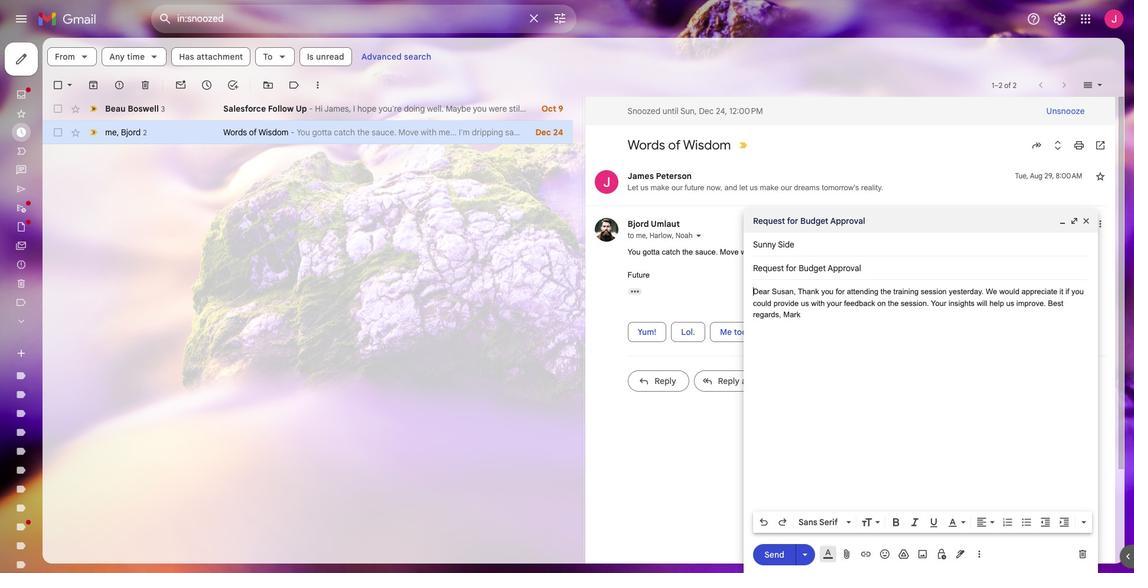Task type: describe. For each thing, give the bounding box(es) containing it.
snoozed until sun, dec 24, 12:00 pm
[[628, 106, 763, 116]]

is unread button
[[299, 47, 352, 66]]

with inside words of wisdom "main content"
[[741, 248, 755, 256]]

we
[[986, 287, 998, 296]]

2 make from the left
[[760, 183, 779, 192]]

attach files image
[[842, 548, 853, 560]]

me inside row
[[105, 127, 117, 137]]

you
[[628, 248, 641, 256]]

add to tasks image
[[227, 79, 239, 91]]

beau
[[105, 103, 126, 114]]

me , bjord 2
[[105, 127, 147, 137]]

would
[[1000, 287, 1020, 296]]

1 horizontal spatial ,
[[646, 231, 648, 240]]

gmail image
[[38, 7, 102, 31]]

–
[[995, 81, 999, 90]]

29,
[[1045, 171, 1055, 180]]

yum!
[[638, 326, 657, 337]]

1 sauce. from the left
[[696, 248, 718, 256]]

me too!
[[720, 326, 750, 337]]

1 you from the left
[[822, 287, 834, 296]]

bjord inside row
[[121, 127, 141, 137]]

regards,
[[753, 310, 782, 319]]

approval
[[831, 216, 866, 226]]

help
[[990, 299, 1005, 308]]

24,
[[716, 106, 728, 116]]

is
[[307, 51, 314, 62]]

toggle split pane mode image
[[1083, 79, 1094, 91]]

sans serif
[[799, 517, 838, 528]]

words of wisdom
[[628, 137, 731, 153]]

reality.
[[862, 183, 884, 192]]

settings image
[[1053, 12, 1067, 26]]

advanced search options image
[[548, 7, 572, 30]]

discard draft ‪(⌘⇧d)‬ image
[[1077, 548, 1089, 560]]

reply all link
[[694, 370, 761, 391]]

snoozed
[[628, 106, 661, 116]]

0 vertical spatial for
[[787, 216, 799, 226]]

not starred image
[[1095, 170, 1107, 182]]

pop out image
[[1070, 216, 1080, 226]]

until
[[663, 106, 679, 116]]

2 sauce. from the left
[[818, 248, 840, 256]]

improve.
[[1017, 299, 1046, 308]]

2 horizontal spatial ,
[[672, 231, 674, 240]]

session
[[921, 287, 947, 296]]

salesforce follow up -
[[223, 103, 315, 114]]

the inside "list"
[[683, 248, 693, 256]]

1 horizontal spatial me
[[636, 231, 646, 240]]

salesforce
[[223, 103, 266, 114]]

1 vertical spatial the
[[881, 287, 892, 296]]

to button
[[256, 47, 295, 66]]

advanced search
[[362, 51, 432, 62]]

dripping
[[788, 248, 816, 256]]

us down thank
[[801, 299, 809, 308]]

dear
[[753, 287, 770, 296]]

lol.
[[682, 326, 695, 337]]

support image
[[1027, 12, 1041, 26]]

with inside the "dear susan, thank you for attending the training session yesterday. we would appreciate it if you could provide us with your feedback on the session. your insights will help us improve. best regards, mark"
[[812, 299, 825, 308]]

move to image
[[262, 79, 274, 91]]

row containing beau boswell
[[43, 97, 573, 121]]

catch
[[662, 248, 681, 256]]

words for words of wisdom -
[[223, 127, 247, 138]]

insert signature image
[[955, 548, 967, 560]]

of for words of wisdom
[[668, 137, 681, 153]]

me...
[[757, 248, 774, 256]]

numbered list ‪(⌘⇧7)‬ image
[[1002, 516, 1014, 528]]

harlow
[[650, 231, 672, 240]]

tomorrow's
[[822, 183, 859, 192]]

feedback
[[844, 299, 876, 308]]

Subject field
[[753, 262, 1089, 274]]

reply link
[[628, 370, 689, 391]]

toggle confidential mode image
[[936, 548, 948, 560]]

of for words of wisdom -
[[249, 127, 257, 138]]

dec 24
[[536, 127, 563, 138]]

bulleted list ‪(⌘⇧8)‬ image
[[1021, 516, 1033, 528]]

indent less ‪(⌘[)‬ image
[[1040, 516, 1052, 528]]

insert link ‪(⌘k)‬ image
[[860, 548, 872, 560]]

unsnooze button
[[1037, 100, 1095, 122]]

2 you from the left
[[1072, 287, 1084, 296]]

has attachment button
[[172, 47, 251, 66]]

any
[[109, 51, 125, 62]]

none checkbox inside row
[[52, 126, 64, 138]]

let us make our future now, and let us make our dreams tomorrow's reality.
[[628, 183, 884, 192]]

from
[[55, 51, 75, 62]]

from button
[[47, 47, 97, 66]]

appreciate
[[1022, 287, 1058, 296]]

tue,
[[1015, 171, 1029, 180]]

search mail image
[[155, 8, 176, 30]]

3
[[161, 104, 165, 113]]

james peterson
[[628, 171, 692, 181]]

minimize image
[[1058, 216, 1068, 226]]

umlaut
[[651, 219, 680, 229]]

attending
[[847, 287, 879, 296]]

follow
[[268, 103, 294, 114]]

beau boswell 3
[[105, 103, 165, 114]]

any time button
[[102, 47, 167, 66]]

- for words of wisdom -
[[291, 127, 295, 138]]

session.
[[901, 299, 929, 308]]

james
[[628, 171, 654, 181]]

more image
[[312, 79, 324, 91]]

training
[[894, 287, 919, 296]]

yesterday.
[[949, 287, 984, 296]]

aug
[[1031, 171, 1043, 180]]

too!
[[734, 326, 750, 337]]

close image
[[1082, 216, 1091, 226]]

noah
[[676, 231, 693, 240]]

oct 9
[[542, 103, 563, 114]]

insert emoji ‪(⌘⇧2)‬ image
[[879, 548, 891, 560]]



Task type: locate. For each thing, give the bounding box(es) containing it.
sun,
[[681, 106, 697, 116]]

delete image
[[139, 79, 151, 91]]

best
[[1049, 299, 1064, 308]]

1 horizontal spatial -
[[309, 103, 313, 114]]

2 down the boswell
[[143, 128, 147, 137]]

let
[[740, 183, 748, 192]]

- right up
[[309, 103, 313, 114]]

0 horizontal spatial with
[[741, 248, 755, 256]]

for
[[787, 216, 799, 226], [836, 287, 845, 296]]

1 – 2 of 2
[[992, 81, 1017, 90]]

up
[[296, 103, 307, 114]]

1 horizontal spatial with
[[812, 299, 825, 308]]

show trimmed content image
[[628, 288, 642, 295]]

1 horizontal spatial wisdom
[[683, 137, 731, 153]]

1 horizontal spatial dec
[[699, 106, 714, 116]]

words for words of wisdom
[[628, 137, 665, 153]]

0 horizontal spatial dec
[[536, 127, 551, 138]]

None checkbox
[[52, 79, 64, 91], [52, 103, 64, 115], [52, 79, 64, 91], [52, 103, 64, 115]]

you
[[822, 287, 834, 296], [1072, 287, 1084, 296]]

reply left all
[[718, 376, 740, 386]]

list inside words of wisdom "main content"
[[585, 158, 1107, 401]]

side
[[778, 239, 795, 250]]

for inside the "dear susan, thank you for attending the training session yesterday. we would appreciate it if you could provide us with your feedback on the session. your insights will help us improve. best regards, mark"
[[836, 287, 845, 296]]

susan,
[[772, 287, 796, 296]]

now,
[[707, 183, 723, 192]]

redo ‪(⌘y)‬ image
[[777, 516, 789, 528]]

underline ‪(⌘u)‬ image
[[928, 517, 940, 529]]

None checkbox
[[52, 126, 64, 138]]

row down more image
[[43, 97, 573, 121]]

bold ‪(⌘b)‬ image
[[891, 516, 902, 528]]

insert files using drive image
[[898, 548, 910, 560]]

1 horizontal spatial make
[[760, 183, 779, 192]]

2 inside me , bjord 2
[[143, 128, 147, 137]]

Search mail text field
[[177, 13, 520, 25]]

yum! button
[[628, 322, 667, 342]]

main menu image
[[14, 12, 28, 26]]

of right – on the top of page
[[1005, 81, 1011, 90]]

0 horizontal spatial make
[[651, 183, 670, 192]]

, left noah
[[672, 231, 674, 240]]

navigation
[[0, 38, 142, 573]]

your
[[931, 299, 947, 308]]

wisdom for words of wisdom
[[683, 137, 731, 153]]

- down follow
[[291, 127, 295, 138]]

2
[[999, 81, 1003, 90], [1013, 81, 1017, 90], [143, 128, 147, 137]]

time
[[127, 51, 145, 62]]

1 make from the left
[[651, 183, 670, 192]]

1 vertical spatial with
[[812, 299, 825, 308]]

sauce. down show details icon
[[696, 248, 718, 256]]

me down beau at the left top of page
[[105, 127, 117, 137]]

,
[[117, 127, 119, 137], [646, 231, 648, 240], [672, 231, 674, 240]]

of down salesforce
[[249, 127, 257, 138]]

None search field
[[151, 5, 577, 33]]

row containing me
[[43, 121, 573, 144]]

dec left 24 at the top left of the page
[[536, 127, 551, 138]]

1 horizontal spatial you
[[1072, 287, 1084, 296]]

of up peterson
[[668, 137, 681, 153]]

1 horizontal spatial words
[[628, 137, 665, 153]]

wisdom
[[259, 127, 289, 138], [683, 137, 731, 153]]

row down up
[[43, 121, 573, 144]]

wisdom for words of wisdom -
[[259, 127, 289, 138]]

0 vertical spatial me
[[105, 127, 117, 137]]

words down salesforce
[[223, 127, 247, 138]]

lol. button
[[671, 322, 706, 342]]

2 reply from the left
[[718, 376, 740, 386]]

me
[[720, 326, 732, 337]]

words up the james
[[628, 137, 665, 153]]

reply down yum!
[[655, 376, 677, 386]]

if
[[1066, 287, 1070, 296]]

0 horizontal spatial me
[[105, 127, 117, 137]]

request for budget approval
[[753, 216, 866, 226]]

list containing james peterson
[[585, 158, 1107, 401]]

future
[[685, 183, 705, 192]]

0 vertical spatial the
[[683, 248, 693, 256]]

1 vertical spatial -
[[291, 127, 295, 138]]

more send options image
[[800, 549, 811, 561]]

you right if
[[1072, 287, 1084, 296]]

snooze image
[[201, 79, 213, 91]]

more formatting options image
[[1078, 516, 1090, 528]]

0 horizontal spatial ,
[[117, 127, 119, 137]]

you up your
[[822, 287, 834, 296]]

12:00 pm
[[730, 106, 763, 116]]

it
[[1060, 287, 1064, 296]]

show details image
[[695, 232, 702, 239]]

undo ‪(⌘z)‬ image
[[758, 516, 770, 528]]

send button
[[753, 544, 796, 565]]

words of wisdom -
[[223, 127, 297, 138]]

sans serif option
[[797, 516, 844, 528]]

the right on
[[888, 299, 899, 308]]

the right catch at the top of page
[[683, 248, 693, 256]]

our left "dreams"
[[781, 183, 792, 192]]

1 horizontal spatial 2
[[999, 81, 1003, 90]]

0 horizontal spatial words
[[223, 127, 247, 138]]

0 horizontal spatial sauce.
[[696, 248, 718, 256]]

bjord down the beau boswell 3
[[121, 127, 141, 137]]

2 horizontal spatial of
[[1005, 81, 1011, 90]]

2 row from the top
[[43, 121, 573, 144]]

us down would
[[1007, 299, 1015, 308]]

0 horizontal spatial wisdom
[[259, 127, 289, 138]]

0 vertical spatial dec
[[699, 106, 714, 116]]

me right "to"
[[636, 231, 646, 240]]

make down 'james peterson'
[[651, 183, 670, 192]]

boswell
[[128, 103, 159, 114]]

move
[[720, 248, 739, 256]]

24
[[553, 127, 563, 138]]

reply for reply all
[[718, 376, 740, 386]]

advanced search button
[[357, 46, 436, 67]]

2 right 1 in the right top of the page
[[999, 81, 1003, 90]]

with down thank
[[812, 299, 825, 308]]

sunny
[[753, 239, 776, 250]]

all
[[742, 376, 751, 386]]

reply inside reply link
[[655, 376, 677, 386]]

attachment
[[197, 51, 243, 62]]

1 reply from the left
[[655, 376, 677, 386]]

for up your
[[836, 287, 845, 296]]

thank
[[798, 287, 820, 296]]

for left budget
[[787, 216, 799, 226]]

more options image
[[976, 548, 983, 560]]

formatting options toolbar
[[753, 512, 1093, 533]]

mark
[[784, 310, 801, 319]]

2 our from the left
[[781, 183, 792, 192]]

words
[[223, 127, 247, 138], [628, 137, 665, 153]]

report spam image
[[113, 79, 125, 91]]

1 row from the top
[[43, 97, 573, 121]]

provide
[[774, 299, 799, 308]]

of inside row
[[249, 127, 257, 138]]

0 horizontal spatial -
[[291, 127, 295, 138]]

dec
[[699, 106, 714, 116], [536, 127, 551, 138]]

archive image
[[87, 79, 99, 91]]

us
[[641, 183, 649, 192], [750, 183, 758, 192], [801, 299, 809, 308], [1007, 299, 1015, 308]]

on
[[878, 299, 886, 308]]

clear search image
[[522, 7, 546, 30]]

1 horizontal spatial our
[[781, 183, 792, 192]]

1 horizontal spatial reply
[[718, 376, 740, 386]]

0 horizontal spatial you
[[822, 287, 834, 296]]

our
[[672, 183, 683, 192], [781, 183, 792, 192]]

1 vertical spatial for
[[836, 287, 845, 296]]

future
[[628, 271, 650, 280]]

italic ‪(⌘i)‬ image
[[909, 516, 921, 528]]

your
[[827, 299, 842, 308]]

serif
[[820, 517, 838, 528]]

1
[[992, 81, 995, 90]]

dec left 24,
[[699, 106, 714, 116]]

, inside row
[[117, 127, 119, 137]]

words of wisdom main content
[[43, 38, 1125, 573]]

dreams
[[794, 183, 820, 192]]

wisdom down salesforce follow up -
[[259, 127, 289, 138]]

with
[[741, 248, 755, 256], [812, 299, 825, 308]]

0 horizontal spatial our
[[672, 183, 683, 192]]

, down bjord umlaut
[[646, 231, 648, 240]]

our down peterson
[[672, 183, 683, 192]]

2 horizontal spatial 2
[[1013, 81, 1017, 90]]

0 horizontal spatial of
[[249, 127, 257, 138]]

sauce. right dripping
[[818, 248, 840, 256]]

make right let
[[760, 183, 779, 192]]

me too! button
[[710, 322, 760, 342]]

1 horizontal spatial for
[[836, 287, 845, 296]]

0 horizontal spatial 2
[[143, 128, 147, 137]]

labels image
[[288, 79, 300, 91]]

us right "let"
[[641, 183, 649, 192]]

1 our from the left
[[672, 183, 683, 192]]

-
[[309, 103, 313, 114], [291, 127, 295, 138]]

and
[[725, 183, 738, 192]]

wisdom inside row
[[259, 127, 289, 138]]

reply for reply
[[655, 376, 677, 386]]

wisdom down the snoozed until sun, dec 24, 12:00 pm
[[683, 137, 731, 153]]

advanced
[[362, 51, 402, 62]]

1 horizontal spatial bjord
[[628, 219, 649, 229]]

bjord umlaut
[[628, 219, 680, 229]]

2 right – on the top of page
[[1013, 81, 1017, 90]]

Not starred checkbox
[[1095, 170, 1107, 182]]

unread
[[316, 51, 344, 62]]

gotta
[[643, 248, 660, 256]]

reply inside reply all link
[[718, 376, 740, 386]]

any time
[[109, 51, 145, 62]]

budget
[[801, 216, 829, 226]]

to
[[263, 51, 273, 62]]

you gotta catch the sauce. move with me... i'm dripping sauce.
[[628, 248, 840, 256]]

0 vertical spatial -
[[309, 103, 313, 114]]

0 vertical spatial bjord
[[121, 127, 141, 137]]

is unread
[[307, 51, 344, 62]]

the up on
[[881, 287, 892, 296]]

Message Body text field
[[753, 286, 1089, 508]]

of
[[1005, 81, 1011, 90], [249, 127, 257, 138], [668, 137, 681, 153]]

1 horizontal spatial sauce.
[[818, 248, 840, 256]]

1 vertical spatial bjord
[[628, 219, 649, 229]]

8:00 am
[[1056, 171, 1083, 180]]

tue, aug 29, 8:00 am cell
[[1015, 170, 1083, 182]]

make
[[651, 183, 670, 192], [760, 183, 779, 192]]

insert photo image
[[917, 548, 929, 560]]

0 horizontal spatial bjord
[[121, 127, 141, 137]]

request for budget approval dialog
[[744, 209, 1099, 573]]

, down beau at the left top of page
[[117, 127, 119, 137]]

insights
[[949, 299, 975, 308]]

sunny side
[[753, 239, 795, 250]]

us right let
[[750, 183, 758, 192]]

dec inside row
[[536, 127, 551, 138]]

i'm
[[776, 248, 786, 256]]

has attachment
[[179, 51, 243, 62]]

1 horizontal spatial of
[[668, 137, 681, 153]]

send
[[765, 549, 785, 560]]

0 vertical spatial with
[[741, 248, 755, 256]]

- for salesforce follow up -
[[309, 103, 313, 114]]

1 vertical spatial me
[[636, 231, 646, 240]]

2 vertical spatial the
[[888, 299, 899, 308]]

bjord up "to"
[[628, 219, 649, 229]]

0 horizontal spatial for
[[787, 216, 799, 226]]

with left me...
[[741, 248, 755, 256]]

1 vertical spatial dec
[[536, 127, 551, 138]]

to
[[628, 231, 634, 240]]

will
[[977, 299, 988, 308]]

indent more ‪(⌘])‬ image
[[1059, 516, 1071, 528]]

reply all
[[718, 376, 751, 386]]

0 horizontal spatial reply
[[655, 376, 677, 386]]

dear susan, thank you for attending the training session yesterday. we would appreciate it if you could provide us with your feedback on the session. your insights will help us improve. best regards, mark
[[753, 287, 1084, 319]]

list
[[585, 158, 1107, 401]]

row
[[43, 97, 573, 121], [43, 121, 573, 144]]



Task type: vqa. For each thing, say whether or not it's contained in the screenshot.
THE 'FEATURES' within Smart features and personalization: Learn more
no



